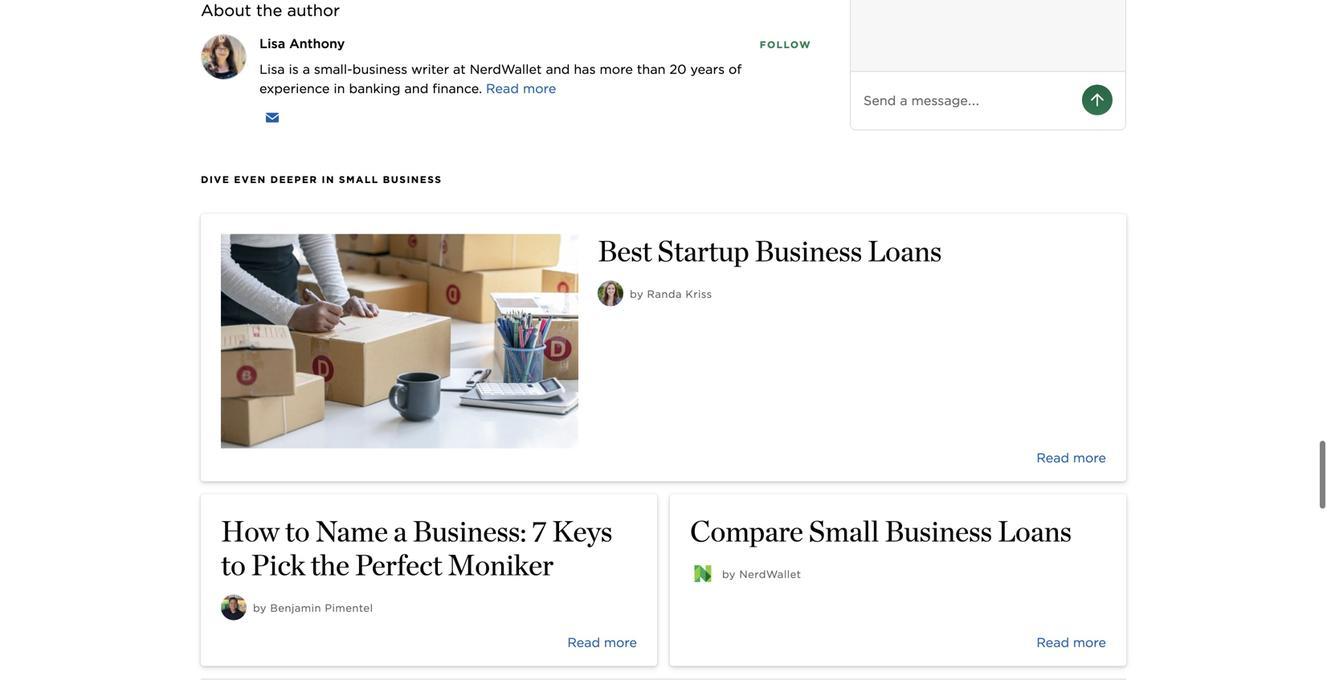 Task type: describe. For each thing, give the bounding box(es) containing it.
lisa anthony image
[[202, 13, 246, 57]]

1 vertical spatial more
[[523, 59, 557, 75]]

writer
[[412, 40, 449, 55]]

business for startup
[[755, 212, 863, 247]]

how to name a business: 7 keys to pick the perfect moniker link
[[201, 473, 658, 645]]

pick
[[251, 527, 305, 561]]

than
[[637, 40, 666, 55]]

is
[[289, 40, 299, 55]]

moniker
[[448, 527, 554, 561]]

lisa is a small-business writer at nerdwallet and has more than 20 years of experience in banking and finance.
[[260, 40, 742, 75]]

small-
[[314, 40, 353, 55]]

compare small business loans
[[690, 493, 1073, 527]]

experience
[[260, 59, 330, 75]]

best startup business loans
[[598, 212, 942, 247]]

perfect
[[355, 527, 442, 561]]

business
[[353, 40, 408, 55]]

in
[[334, 59, 345, 75]]

read
[[486, 59, 519, 75]]

how
[[221, 493, 280, 527]]

nerdwallet inside the lisa is a small-business writer at nerdwallet and has more than 20 years of experience in banking and finance.
[[470, 40, 542, 55]]

1 vertical spatial and
[[405, 59, 429, 75]]

at
[[453, 40, 466, 55]]

20
[[670, 40, 687, 55]]

name
[[315, 493, 388, 527]]

nerdwallet's profile picture image
[[690, 540, 716, 565]]



Task type: locate. For each thing, give the bounding box(es) containing it.
more
[[600, 40, 633, 55], [523, 59, 557, 75]]

0 vertical spatial nerdwallet
[[470, 40, 542, 55]]

lisa for lisa is a small-business writer at nerdwallet and has more than 20 years of experience in banking and finance.
[[260, 40, 285, 55]]

lisa
[[260, 14, 286, 30], [260, 40, 285, 55]]

1 horizontal spatial and
[[546, 40, 570, 55]]

loans
[[868, 212, 942, 247], [998, 493, 1073, 527]]

read more link
[[486, 59, 557, 75]]

read more
[[486, 59, 557, 75]]

nerdwallet up read
[[470, 40, 542, 55]]

has
[[574, 40, 596, 55]]

more inside the lisa is a small-business writer at nerdwallet and has more than 20 years of experience in banking and finance.
[[600, 40, 633, 55]]

0 horizontal spatial loans
[[868, 212, 942, 247]]

and left "has"
[[546, 40, 570, 55]]

0 vertical spatial a
[[303, 40, 310, 55]]

business
[[755, 212, 863, 247], [885, 493, 993, 527]]

1 horizontal spatial nerdwallet
[[740, 547, 802, 559]]

and down writer
[[405, 59, 429, 75]]

0 vertical spatial business
[[755, 212, 863, 247]]

randa kriss's profile picture image
[[598, 259, 624, 285]]

keys
[[552, 493, 613, 527]]

1 vertical spatial nerdwallet
[[740, 547, 802, 559]]

2 lisa from the top
[[260, 40, 285, 55]]

lisa for lisa anthony
[[260, 14, 286, 30]]

1 vertical spatial business
[[885, 493, 993, 527]]

0 horizontal spatial nerdwallet
[[470, 40, 542, 55]]

lisa anthony
[[260, 14, 345, 30]]

to
[[285, 493, 310, 527], [221, 527, 246, 561]]

1 horizontal spatial more
[[600, 40, 633, 55]]

0 horizontal spatial to
[[221, 527, 246, 561]]

0 horizontal spatial and
[[405, 59, 429, 75]]

lisa left anthony
[[260, 14, 286, 30]]

business:
[[413, 493, 527, 527]]

more right "has"
[[600, 40, 633, 55]]

banking
[[349, 59, 401, 75]]

1 horizontal spatial a
[[394, 493, 407, 527]]

years
[[691, 40, 725, 55]]

0 horizontal spatial business
[[755, 212, 863, 247]]

a inside the lisa is a small-business writer at nerdwallet and has more than 20 years of experience in banking and finance.
[[303, 40, 310, 55]]

7
[[532, 493, 547, 527]]

anthony
[[289, 14, 345, 30]]

startup
[[658, 212, 750, 247]]

to left the
[[285, 493, 310, 527]]

lisa inside the lisa is a small-business writer at nerdwallet and has more than 20 years of experience in banking and finance.
[[260, 40, 285, 55]]

0 vertical spatial and
[[546, 40, 570, 55]]

business for small
[[885, 493, 993, 527]]

a inside the how to name a business: 7 keys to pick the perfect moniker
[[394, 493, 407, 527]]

nerdwallet down the compare
[[740, 547, 802, 559]]

1 horizontal spatial to
[[285, 493, 310, 527]]

and
[[546, 40, 570, 55], [405, 59, 429, 75]]

best startup business loans link
[[201, 192, 1127, 460]]

1 vertical spatial loans
[[998, 493, 1073, 527]]

Message Entry text field
[[864, 69, 1070, 89]]

0 horizontal spatial a
[[303, 40, 310, 55]]

a right name
[[394, 493, 407, 527]]

to up benjamin pimentel's profile picture
[[221, 527, 246, 561]]

0 vertical spatial more
[[600, 40, 633, 55]]

the
[[311, 527, 350, 561]]

loans for best startup business loans
[[868, 212, 942, 247]]

benjamin pimentel's profile picture image
[[221, 574, 247, 599]]

a
[[303, 40, 310, 55], [394, 493, 407, 527]]

lisa left the is at the left top of page
[[260, 40, 285, 55]]

best
[[598, 212, 652, 247]]

0 horizontal spatial more
[[523, 59, 557, 75]]

1 lisa from the top
[[260, 14, 286, 30]]

lisa anthony link
[[260, 14, 345, 30]]

how to name a business: 7 keys to pick the perfect moniker
[[221, 493, 613, 561]]

a right the is at the left top of page
[[303, 40, 310, 55]]

0 vertical spatial loans
[[868, 212, 942, 247]]

more right read
[[523, 59, 557, 75]]

small
[[809, 493, 880, 527]]

1 vertical spatial a
[[394, 493, 407, 527]]

1 horizontal spatial loans
[[998, 493, 1073, 527]]

1 vertical spatial lisa
[[260, 40, 285, 55]]

nerdwallet
[[470, 40, 542, 55], [740, 547, 802, 559]]

1 horizontal spatial business
[[885, 493, 993, 527]]

loans for compare small business loans
[[998, 493, 1073, 527]]

finance.
[[433, 59, 482, 75]]

compare
[[690, 493, 804, 527]]

0 vertical spatial lisa
[[260, 14, 286, 30]]

of
[[729, 40, 742, 55]]



Task type: vqa. For each thing, say whether or not it's contained in the screenshot.
Business associated with Startup
yes



